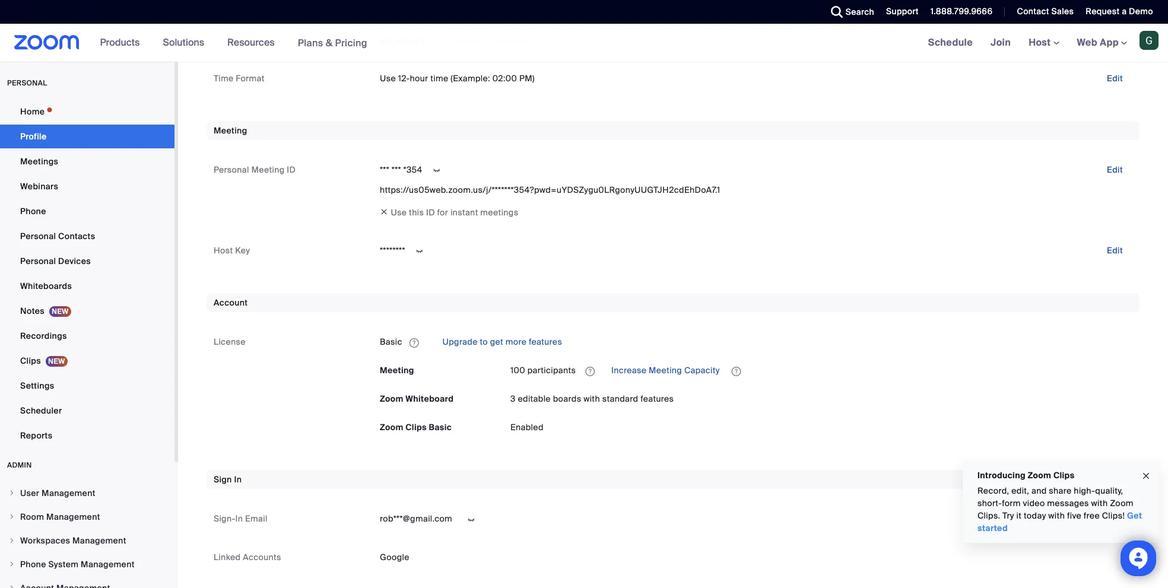 Task type: vqa. For each thing, say whether or not it's contained in the screenshot.
Clips
yes



Task type: locate. For each thing, give the bounding box(es) containing it.
right image inside user management menu item
[[8, 490, 15, 497]]

zoom up and at bottom
[[1028, 470, 1052, 481]]

1 vertical spatial clips
[[406, 423, 427, 433]]

0 horizontal spatial ***
[[380, 165, 390, 175]]

use
[[380, 73, 396, 84], [391, 207, 407, 218]]

format
[[235, 35, 264, 46], [236, 73, 265, 84]]

1 vertical spatial features
[[641, 394, 674, 405]]

2 edit from the top
[[1108, 73, 1124, 84]]

features
[[529, 337, 563, 348], [641, 394, 674, 405]]

mm/dd/yyyy
[[380, 35, 429, 46]]

1 vertical spatial phone
[[20, 559, 46, 570]]

format right "time"
[[236, 73, 265, 84]]

2 vertical spatial personal
[[20, 256, 56, 267]]

0 vertical spatial right image
[[8, 537, 15, 545]]

phone inside menu item
[[20, 559, 46, 570]]

1 vertical spatial application
[[511, 361, 1133, 380]]

plans & pricing link
[[298, 37, 368, 49], [298, 37, 368, 49]]

2 right image from the top
[[8, 514, 15, 521]]

host left key
[[214, 245, 233, 256]]

3
[[511, 394, 516, 405]]

2 right image from the top
[[8, 561, 15, 568]]

0 horizontal spatial id
[[287, 165, 296, 175]]

application
[[380, 333, 1133, 352], [511, 361, 1133, 380], [380, 586, 1133, 589]]

2 vertical spatial clips
[[1054, 470, 1075, 481]]

0 vertical spatial personal
[[214, 165, 249, 175]]

clips down zoom whiteboard
[[406, 423, 427, 433]]

edit,
[[1012, 486, 1030, 496]]

edit button for time format
[[1098, 69, 1133, 88]]

2 edit button from the top
[[1098, 69, 1133, 88]]

and
[[1032, 486, 1047, 496]]

personal for personal contacts
[[20, 231, 56, 242]]

***
[[380, 165, 390, 175], [392, 165, 401, 175]]

management inside phone system management menu item
[[81, 559, 135, 570]]

3 edit button from the top
[[1098, 160, 1133, 179]]

share
[[1050, 486, 1072, 496]]

zoom up clips!
[[1111, 498, 1134, 509]]

support
[[887, 6, 919, 17]]

1.888.799.9666 button
[[922, 0, 996, 24], [931, 6, 993, 17]]

0 horizontal spatial basic
[[380, 337, 403, 348]]

web app
[[1078, 36, 1119, 49]]

increase meeting capacity link
[[610, 366, 722, 376]]

host inside meetings navigation
[[1029, 36, 1054, 49]]

increase
[[612, 366, 647, 376]]

1 edit from the top
[[1108, 35, 1124, 46]]

basic
[[380, 337, 403, 348], [429, 423, 452, 433]]

banner
[[0, 24, 1169, 62]]

video
[[1024, 498, 1046, 509]]

management inside room management menu item
[[46, 512, 100, 523]]

instant
[[451, 207, 478, 218]]

100
[[511, 366, 526, 376]]

key
[[235, 245, 250, 256]]

management up room management
[[42, 488, 95, 499]]

1 *** from the left
[[380, 165, 390, 175]]

zoom down zoom whiteboard
[[380, 423, 404, 433]]

1 vertical spatial in
[[235, 514, 243, 525]]

0 vertical spatial right image
[[8, 490, 15, 497]]

clips inside personal menu "menu"
[[20, 356, 41, 366]]

1 right image from the top
[[8, 537, 15, 545]]

with
[[584, 394, 600, 405], [1092, 498, 1108, 509], [1049, 511, 1066, 521]]

1 horizontal spatial features
[[641, 394, 674, 405]]

notes
[[20, 306, 45, 317]]

0 vertical spatial clips
[[20, 356, 41, 366]]

personal for personal meeting id
[[214, 165, 249, 175]]

introducing zoom clips
[[978, 470, 1075, 481]]

basic left "learn more about your license type" image
[[380, 337, 403, 348]]

in right sign
[[234, 475, 242, 485]]

zoom clips basic
[[380, 423, 452, 433]]

for
[[437, 207, 448, 218]]

boards
[[553, 394, 582, 405]]

management up workspaces management
[[46, 512, 100, 523]]

right image inside workspaces management menu item
[[8, 537, 15, 545]]

phone link
[[0, 200, 175, 223]]

upgrade
[[443, 337, 478, 348]]

host button
[[1029, 36, 1060, 49]]

0 vertical spatial with
[[584, 394, 600, 405]]

2 horizontal spatial with
[[1092, 498, 1108, 509]]

0 vertical spatial basic
[[380, 337, 403, 348]]

0 horizontal spatial features
[[529, 337, 563, 348]]

1 vertical spatial personal
[[20, 231, 56, 242]]

basic down the whiteboard
[[429, 423, 452, 433]]

user management
[[20, 488, 95, 499]]

2 phone from the top
[[20, 559, 46, 570]]

meeting inside "application"
[[649, 366, 682, 376]]

zoom whiteboard
[[380, 394, 454, 405]]

contacts
[[58, 231, 95, 242]]

admin menu menu
[[0, 482, 175, 589]]

clips up the share
[[1054, 470, 1075, 481]]

upgrade to get more features
[[441, 337, 563, 348]]

1 horizontal spatial with
[[1049, 511, 1066, 521]]

1 vertical spatial use
[[391, 207, 407, 218]]

phone system management
[[20, 559, 135, 570]]

editable
[[518, 394, 551, 405]]

1 vertical spatial id
[[426, 207, 435, 218]]

management down workspaces management menu item
[[81, 559, 135, 570]]

meetings
[[481, 207, 519, 218]]

3 edit from the top
[[1108, 165, 1124, 175]]

format right date
[[235, 35, 264, 46]]

0 vertical spatial in
[[234, 475, 242, 485]]

phone inside personal menu "menu"
[[20, 206, 46, 217]]

profile
[[20, 131, 47, 142]]

0 vertical spatial use
[[380, 73, 396, 84]]

clips up settings
[[20, 356, 41, 366]]

management for workspaces management
[[72, 536, 126, 546]]

use left this
[[391, 207, 407, 218]]

0 horizontal spatial clips
[[20, 356, 41, 366]]

menu item
[[0, 577, 175, 589]]

0 vertical spatial host
[[1029, 36, 1054, 49]]

1 horizontal spatial ***
[[392, 165, 401, 175]]

web
[[1078, 36, 1098, 49]]

with up free
[[1092, 498, 1108, 509]]

zoom logo image
[[14, 35, 79, 50]]

right image inside room management menu item
[[8, 514, 15, 521]]

0 vertical spatial application
[[380, 333, 1133, 352]]

hour
[[410, 73, 428, 84]]

phone
[[20, 206, 46, 217], [20, 559, 46, 570]]

5 edit button from the top
[[1098, 510, 1133, 529]]

1 edit button from the top
[[1098, 31, 1133, 50]]

clips!
[[1103, 511, 1126, 521]]

google
[[380, 552, 410, 563]]

pm)
[[520, 73, 535, 84]]

1 horizontal spatial id
[[426, 207, 435, 218]]

admin
[[7, 461, 32, 470]]

1 vertical spatial right image
[[8, 514, 15, 521]]

linked accounts
[[214, 552, 281, 563]]

schedule link
[[920, 24, 982, 62]]

application containing basic
[[380, 333, 1133, 352]]

0 vertical spatial phone
[[20, 206, 46, 217]]

0 vertical spatial id
[[287, 165, 296, 175]]

host down contact sales
[[1029, 36, 1054, 49]]

meetings navigation
[[920, 24, 1169, 62]]

1 phone from the top
[[20, 206, 46, 217]]

12-
[[398, 73, 410, 84]]

profile link
[[0, 125, 175, 148]]

settings
[[20, 381, 54, 391]]

2 vertical spatial with
[[1049, 511, 1066, 521]]

learn more about your license type image
[[408, 339, 420, 347]]

1 vertical spatial format
[[236, 73, 265, 84]]

personal for personal devices
[[20, 256, 56, 267]]

learn more about increasing meeting capacity image
[[728, 366, 745, 377]]

1 vertical spatial right image
[[8, 561, 15, 568]]

features down "increase meeting capacity"
[[641, 394, 674, 405]]

edit button for sign-in email
[[1098, 510, 1133, 529]]

plans & pricing
[[298, 37, 368, 49]]

example:
[[450, 35, 488, 46]]

use for use this id for instant meetings
[[391, 207, 407, 218]]

0 horizontal spatial host
[[214, 245, 233, 256]]

format for date format
[[235, 35, 264, 46]]

phone down webinars
[[20, 206, 46, 217]]

webinars link
[[0, 175, 175, 198]]

edit for sign-in email
[[1108, 514, 1124, 525]]

right image
[[8, 490, 15, 497], [8, 514, 15, 521]]

standard
[[603, 394, 639, 405]]

1.888.799.9666
[[931, 6, 993, 17]]

100 participants
[[511, 366, 576, 376]]

scheduler
[[20, 406, 62, 416]]

1 right image from the top
[[8, 490, 15, 497]]

right image left 'room'
[[8, 514, 15, 521]]

https://us05web.zoom.us/j/*******354?pwd=uydszygu0lrgonyuugtjh2cdehdoa7.1
[[380, 185, 721, 196]]

banner containing products
[[0, 24, 1169, 62]]

example: 11/17/2023
[[448, 35, 531, 46]]

sign
[[214, 475, 232, 485]]

11/17/2023
[[490, 35, 531, 46]]

edit
[[1108, 35, 1124, 46], [1108, 73, 1124, 84], [1108, 165, 1124, 175], [1108, 245, 1124, 256], [1108, 514, 1124, 525]]

in
[[234, 475, 242, 485], [235, 514, 243, 525]]

personal
[[214, 165, 249, 175], [20, 231, 56, 242], [20, 256, 56, 267]]

recordings
[[20, 331, 67, 341]]

with down messages at bottom right
[[1049, 511, 1066, 521]]

1 horizontal spatial clips
[[406, 423, 427, 433]]

management inside workspaces management menu item
[[72, 536, 126, 546]]

format for time format
[[236, 73, 265, 84]]

meetings link
[[0, 150, 175, 173]]

use for use 12-hour time (example: 02:00 pm)
[[380, 73, 396, 84]]

1 vertical spatial with
[[1092, 498, 1108, 509]]

show personal meeting id image
[[427, 165, 446, 176]]

to
[[480, 337, 488, 348]]

right image for room management
[[8, 514, 15, 521]]

id
[[287, 165, 296, 175], [426, 207, 435, 218]]

schedule
[[929, 36, 973, 49]]

1 vertical spatial host
[[214, 245, 233, 256]]

features up 100 participants
[[529, 337, 563, 348]]

use left '12-'
[[380, 73, 396, 84]]

phone down workspaces
[[20, 559, 46, 570]]

account
[[214, 298, 248, 309]]

********
[[380, 245, 406, 256]]

0 vertical spatial format
[[235, 35, 264, 46]]

sign-
[[214, 514, 235, 525]]

personal menu menu
[[0, 100, 175, 449]]

management inside user management menu item
[[42, 488, 95, 499]]

show host key image
[[410, 246, 429, 257]]

right image
[[8, 537, 15, 545], [8, 561, 15, 568], [8, 585, 15, 589]]

with right boards
[[584, 394, 600, 405]]

workspaces management menu item
[[0, 530, 175, 552]]

1 horizontal spatial basic
[[429, 423, 452, 433]]

1 horizontal spatial host
[[1029, 36, 1054, 49]]

products button
[[100, 24, 145, 62]]

management down room management menu item on the bottom left
[[72, 536, 126, 546]]

right image left user
[[8, 490, 15, 497]]

2 *** from the left
[[392, 165, 401, 175]]

resources
[[228, 36, 275, 49]]

record, edit, and share high-quality, short-form video messages with zoom clips. try it today with five free clips!
[[978, 486, 1134, 521]]

join
[[991, 36, 1011, 49]]

try
[[1003, 511, 1015, 521]]

in for sign
[[234, 475, 242, 485]]

2 vertical spatial right image
[[8, 585, 15, 589]]

2 vertical spatial application
[[380, 586, 1133, 589]]

application containing 100 participants
[[511, 361, 1133, 380]]

zoom inside the record, edit, and share high-quality, short-form video messages with zoom clips. try it today with five free clips!
[[1111, 498, 1134, 509]]

right image inside phone system management menu item
[[8, 561, 15, 568]]

5 edit from the top
[[1108, 514, 1124, 525]]

started
[[978, 523, 1008, 534]]

in left email
[[235, 514, 243, 525]]

id for this
[[426, 207, 435, 218]]

personal contacts link
[[0, 224, 175, 248]]

1 vertical spatial basic
[[429, 423, 452, 433]]



Task type: describe. For each thing, give the bounding box(es) containing it.
in for sign-
[[235, 514, 243, 525]]

4 edit from the top
[[1108, 245, 1124, 256]]

personal
[[7, 78, 47, 88]]

webinars
[[20, 181, 58, 192]]

rob***@gmail.com
[[380, 514, 453, 525]]

license
[[214, 337, 246, 348]]

0 vertical spatial features
[[529, 337, 563, 348]]

whiteboard
[[406, 394, 454, 405]]

home link
[[0, 100, 175, 124]]

scheduler link
[[0, 399, 175, 423]]

reports
[[20, 431, 53, 441]]

this
[[409, 207, 424, 218]]

sales
[[1052, 6, 1075, 17]]

host for host
[[1029, 36, 1054, 49]]

a
[[1123, 6, 1127, 17]]

close image
[[1142, 470, 1152, 483]]

request a demo
[[1086, 6, 1154, 17]]

personal devices link
[[0, 249, 175, 273]]

app
[[1100, 36, 1119, 49]]

resources button
[[228, 24, 280, 62]]

today
[[1024, 511, 1047, 521]]

room management menu item
[[0, 506, 175, 529]]

host for host key
[[214, 245, 233, 256]]

host key
[[214, 245, 250, 256]]

get
[[1128, 511, 1143, 521]]

id for meeting
[[287, 165, 296, 175]]

search button
[[822, 0, 878, 24]]

4 edit button from the top
[[1098, 241, 1133, 260]]

*** *** *354
[[380, 165, 423, 175]]

use this id for instant meetings
[[391, 207, 519, 218]]

get
[[490, 337, 504, 348]]

devices
[[58, 256, 91, 267]]

meetings
[[20, 156, 58, 167]]

management for user management
[[42, 488, 95, 499]]

right image for workspaces
[[8, 537, 15, 545]]

02:00
[[493, 73, 517, 84]]

get started link
[[978, 511, 1143, 534]]

whiteboards link
[[0, 274, 175, 298]]

0 horizontal spatial with
[[584, 394, 600, 405]]

personal meeting id
[[214, 165, 296, 175]]

2 horizontal spatial clips
[[1054, 470, 1075, 481]]

short-
[[978, 498, 1003, 509]]

it
[[1017, 511, 1022, 521]]

high-
[[1075, 486, 1096, 496]]

time format
[[214, 73, 265, 84]]

learn more about your meeting license image
[[582, 366, 599, 377]]

request
[[1086, 6, 1120, 17]]

product information navigation
[[91, 24, 376, 62]]

right image for user management
[[8, 490, 15, 497]]

time
[[214, 73, 234, 84]]

participants
[[528, 366, 576, 376]]

zoom up the zoom clips basic
[[380, 394, 404, 405]]

more
[[506, 337, 527, 348]]

room management
[[20, 512, 100, 523]]

phone for phone system management
[[20, 559, 46, 570]]

user
[[20, 488, 39, 499]]

clips link
[[0, 349, 175, 373]]

join link
[[982, 24, 1020, 62]]

right image for phone
[[8, 561, 15, 568]]

home
[[20, 106, 45, 117]]

management for room management
[[46, 512, 100, 523]]

(example:
[[451, 73, 490, 84]]

workspaces
[[20, 536, 70, 546]]

contact
[[1018, 6, 1050, 17]]

basic inside "application"
[[380, 337, 403, 348]]

form
[[1003, 498, 1021, 509]]

whiteboards
[[20, 281, 72, 292]]

search
[[846, 7, 875, 17]]

edit button for personal meeting id
[[1098, 160, 1133, 179]]

time
[[431, 73, 449, 84]]

workspaces management
[[20, 536, 126, 546]]

contact sales
[[1018, 6, 1075, 17]]

pricing
[[335, 37, 368, 49]]

3 right image from the top
[[8, 585, 15, 589]]

sign-in email
[[214, 514, 268, 525]]

quality,
[[1096, 486, 1124, 496]]

plans
[[298, 37, 323, 49]]

phone system management menu item
[[0, 554, 175, 576]]

room
[[20, 512, 44, 523]]

profile picture image
[[1140, 31, 1159, 50]]

capacity
[[685, 366, 720, 376]]

edit for personal meeting id
[[1108, 165, 1124, 175]]

user management menu item
[[0, 482, 175, 505]]

record,
[[978, 486, 1010, 496]]

messages
[[1048, 498, 1090, 509]]

get started
[[978, 511, 1143, 534]]

date
[[214, 35, 233, 46]]

edit for time format
[[1108, 73, 1124, 84]]

&
[[326, 37, 333, 49]]

solutions button
[[163, 24, 210, 62]]

sign in
[[214, 475, 242, 485]]

3 editable boards with standard features
[[511, 394, 674, 405]]

phone for phone
[[20, 206, 46, 217]]

use 12-hour time (example: 02:00 pm)
[[380, 73, 535, 84]]

settings link
[[0, 374, 175, 398]]

email
[[245, 514, 268, 525]]

notes link
[[0, 299, 175, 323]]

web app button
[[1078, 36, 1128, 49]]

increase meeting capacity
[[610, 366, 722, 376]]

recordings link
[[0, 324, 175, 348]]

enabled
[[511, 423, 544, 433]]

personal contacts
[[20, 231, 95, 242]]



